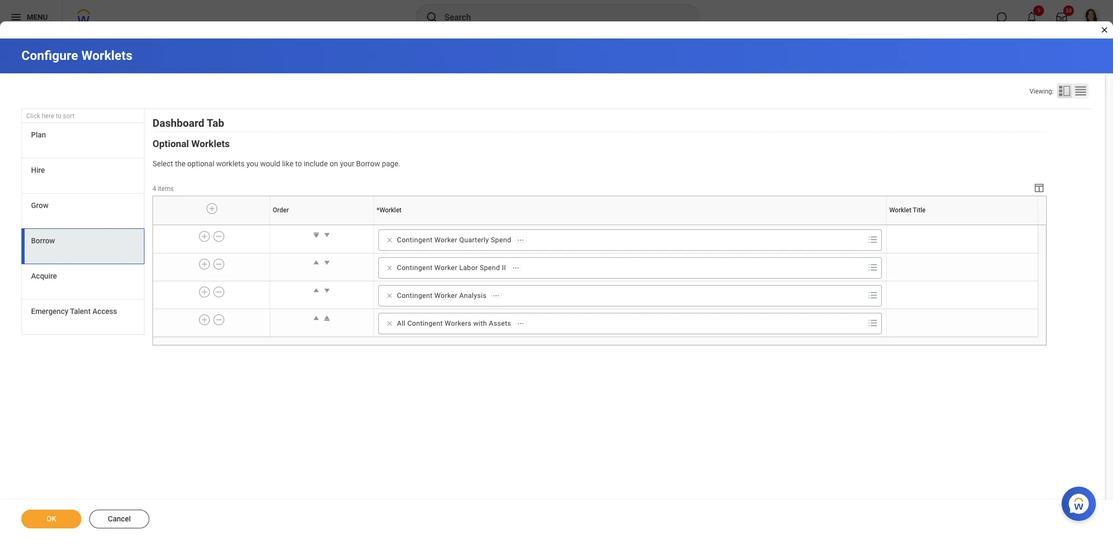 Task type: vqa. For each thing, say whether or not it's contained in the screenshot.
x small image
yes



Task type: describe. For each thing, give the bounding box(es) containing it.
contingent worker quarterly spend element
[[397, 235, 511, 245]]

order worklet worklet title
[[321, 225, 964, 225]]

you
[[246, 160, 258, 168]]

all contingent workers with assets
[[397, 319, 511, 328]]

1 vertical spatial title
[[963, 225, 964, 225]]

worklet column header
[[374, 225, 887, 226]]

ii
[[502, 264, 506, 272]]

minus image for 2nd plus image from the top of the 'optional worklets' group
[[215, 260, 223, 269]]

order for order worklet worklet title
[[321, 225, 322, 225]]

acquire
[[31, 272, 57, 281]]

workers
[[445, 319, 471, 328]]

ok button
[[21, 510, 81, 529]]

worklet title
[[890, 207, 926, 214]]

* worklet
[[377, 207, 402, 214]]

close configure worklets image
[[1100, 26, 1109, 34]]

select
[[153, 160, 173, 168]]

configure
[[21, 48, 78, 63]]

Toggle to List Detail view radio
[[1057, 83, 1073, 98]]

x small image for all contingent workers with assets
[[384, 318, 395, 329]]

prompts image for ii
[[866, 261, 879, 274]]

row element containing all contingent workers with assets
[[153, 309, 1038, 337]]

emergency talent access
[[31, 307, 117, 316]]

caret down image
[[322, 285, 333, 296]]

select the optional worklets you would like to include on your borrow page.
[[153, 160, 400, 168]]

x small image for contingent worker quarterly spend
[[384, 235, 395, 246]]

configure worklets dialog
[[0, 0, 1113, 538]]

emergency
[[31, 307, 68, 316]]

related actions image for contingent worker quarterly spend
[[517, 236, 525, 244]]

quarterly
[[459, 236, 489, 244]]

worklet title column header
[[887, 225, 1038, 226]]

borrow inside 'optional worklets' group
[[356, 160, 380, 168]]

0 horizontal spatial title
[[913, 207, 926, 214]]

workday assistant region
[[1062, 483, 1100, 521]]

4 items
[[153, 185, 174, 193]]

contingent worker labor spend ii element
[[397, 263, 506, 273]]

viewing: option group
[[1030, 83, 1092, 101]]

like
[[282, 160, 293, 168]]

4 plus image from the top
[[201, 315, 208, 325]]

to inside 'optional worklets' group
[[295, 160, 302, 168]]

*
[[377, 207, 380, 214]]

worker for labor
[[434, 264, 457, 272]]

row element containing contingent worker labor spend ii
[[153, 253, 1038, 281]]

caret down image for caret bottom image
[[322, 230, 333, 240]]

here
[[42, 112, 54, 120]]

worklets
[[216, 160, 245, 168]]

contingent worker labor spend ii
[[397, 264, 506, 272]]

contingent worker quarterly spend, press delete to clear value. option
[[382, 234, 530, 247]]

optional worklets button
[[153, 138, 230, 149]]

2 plus image from the top
[[201, 260, 208, 269]]

optional
[[187, 160, 214, 168]]

contingent worker analysis element
[[397, 291, 487, 301]]

related actions image for contingent worker analysis
[[493, 292, 500, 300]]

click here to sort
[[26, 112, 74, 120]]

4
[[153, 185, 156, 193]]

related actions image
[[512, 264, 520, 272]]

worker for quarterly
[[434, 236, 457, 244]]

worklets for optional worklets
[[191, 138, 230, 149]]

plus image
[[208, 204, 216, 214]]

all
[[397, 319, 405, 328]]

plan
[[31, 131, 46, 139]]

assets
[[489, 319, 511, 328]]

click to view/edit grid preferences image
[[1033, 182, 1045, 194]]

optional
[[153, 138, 189, 149]]

contingent worker analysis, press delete to clear value. option
[[382, 290, 505, 302]]

caret down image for "caret up" icon related to contingent
[[322, 257, 333, 268]]

notifications large image
[[1027, 12, 1037, 22]]

2 caret up image from the top
[[311, 285, 322, 296]]

worklets for configure worklets
[[81, 48, 132, 63]]



Task type: locate. For each thing, give the bounding box(es) containing it.
search image
[[425, 11, 438, 24]]

spend for quarterly
[[491, 236, 511, 244]]

prompts image for assets
[[866, 317, 879, 330]]

prompts image
[[866, 233, 879, 246]]

2 row element from the top
[[153, 226, 1038, 253]]

spend
[[491, 236, 511, 244], [480, 264, 500, 272]]

related actions image for all contingent workers with assets
[[517, 320, 525, 327]]

0 vertical spatial worklets
[[81, 48, 132, 63]]

contingent for contingent worker analysis
[[397, 292, 433, 300]]

3 worker from the top
[[434, 292, 457, 300]]

title
[[913, 207, 926, 214], [963, 225, 964, 225]]

worklets inside group
[[191, 138, 230, 149]]

0 vertical spatial title
[[913, 207, 926, 214]]

to left 'sort'
[[56, 112, 61, 120]]

with
[[473, 319, 487, 328]]

configure worklets main content
[[0, 39, 1113, 538]]

related actions image right analysis
[[493, 292, 500, 300]]

1 vertical spatial prompts image
[[866, 289, 879, 302]]

x small image left all
[[384, 318, 395, 329]]

1 vertical spatial order
[[321, 225, 322, 225]]

order up caret bottom image
[[321, 225, 322, 225]]

dashboard
[[153, 117, 204, 130]]

0 vertical spatial related actions image
[[517, 236, 525, 244]]

order inside row 'element'
[[273, 207, 289, 214]]

1 horizontal spatial borrow
[[356, 160, 380, 168]]

1 horizontal spatial worklets
[[191, 138, 230, 149]]

include
[[304, 160, 328, 168]]

3 plus image from the top
[[201, 287, 208, 297]]

prompts image
[[866, 261, 879, 274], [866, 289, 879, 302], [866, 317, 879, 330]]

contingent down * worklet
[[397, 236, 433, 244]]

borrow right "your"
[[356, 160, 380, 168]]

order column header
[[270, 225, 374, 226]]

configure worklets
[[21, 48, 132, 63]]

caret up image down caret bottom image
[[311, 257, 322, 268]]

1 worker from the top
[[434, 236, 457, 244]]

1 horizontal spatial to
[[295, 160, 302, 168]]

worker left analysis
[[434, 292, 457, 300]]

sort
[[63, 112, 74, 120]]

2 vertical spatial related actions image
[[517, 320, 525, 327]]

list box
[[21, 123, 145, 335]]

0 vertical spatial x small image
[[384, 291, 395, 301]]

borrow up acquire
[[31, 237, 55, 245]]

0 vertical spatial prompts image
[[866, 261, 879, 274]]

items
[[158, 185, 174, 193]]

2 prompts image from the top
[[866, 289, 879, 302]]

1 caret down image from the top
[[322, 230, 333, 240]]

0 horizontal spatial order
[[273, 207, 289, 214]]

1 row element from the top
[[153, 196, 1040, 225]]

2 worker from the top
[[434, 264, 457, 272]]

contingent for contingent worker quarterly spend
[[397, 236, 433, 244]]

1 caret up image from the top
[[311, 257, 322, 268]]

the
[[175, 160, 186, 168]]

x small image inside contingent worker quarterly spend, press delete to clear value. option
[[384, 235, 395, 246]]

access
[[92, 307, 117, 316]]

0 horizontal spatial borrow
[[31, 237, 55, 245]]

caret down image down order column header
[[322, 230, 333, 240]]

worklets
[[81, 48, 132, 63], [191, 138, 230, 149]]

minus image for third plus image from the top of the 'optional worklets' group
[[215, 287, 223, 297]]

labor
[[459, 264, 478, 272]]

contingent up all
[[397, 292, 433, 300]]

cancel
[[108, 515, 131, 523]]

1 vertical spatial worker
[[434, 264, 457, 272]]

caret down image
[[322, 230, 333, 240], [322, 257, 333, 268]]

minus image for first plus image
[[215, 232, 223, 241]]

contingent worker labor spend ii, press delete to clear value. option
[[382, 262, 525, 275]]

1 x small image from the top
[[384, 235, 395, 246]]

2 vertical spatial prompts image
[[866, 317, 879, 330]]

would
[[260, 160, 280, 168]]

1 minus image from the top
[[215, 232, 223, 241]]

worker left labor
[[434, 264, 457, 272]]

0 vertical spatial borrow
[[356, 160, 380, 168]]

caret top image
[[322, 313, 333, 324]]

1 vertical spatial minus image
[[215, 315, 223, 325]]

ok
[[46, 515, 56, 523]]

1 vertical spatial x small image
[[384, 263, 395, 273]]

worker for analysis
[[434, 292, 457, 300]]

x small image for contingent worker analysis
[[384, 291, 395, 301]]

1 plus image from the top
[[201, 232, 208, 241]]

1 x small image from the top
[[384, 291, 395, 301]]

1 vertical spatial minus image
[[215, 287, 223, 297]]

0 vertical spatial caret up image
[[311, 257, 322, 268]]

contingent up contingent worker analysis
[[397, 264, 433, 272]]

worker
[[434, 236, 457, 244], [434, 264, 457, 272], [434, 292, 457, 300]]

2 minus image from the top
[[215, 315, 223, 325]]

0 horizontal spatial worklets
[[81, 48, 132, 63]]

1 vertical spatial x small image
[[384, 318, 395, 329]]

list box inside configure worklets main content
[[21, 123, 145, 335]]

2 minus image from the top
[[215, 287, 223, 297]]

spend inside contingent worker labor spend ii element
[[480, 264, 500, 272]]

spend inside contingent worker quarterly spend "element"
[[491, 236, 511, 244]]

caret up image
[[311, 257, 322, 268], [311, 285, 322, 296], [311, 313, 322, 324]]

row element containing order
[[153, 196, 1040, 225]]

5 row element from the top
[[153, 309, 1038, 337]]

3 caret up image from the top
[[311, 313, 322, 324]]

row element containing contingent worker analysis
[[153, 281, 1038, 309]]

0 vertical spatial order
[[273, 207, 289, 214]]

x small image for contingent worker labor spend ii
[[384, 263, 395, 273]]

caret up image up "caret top" image
[[311, 285, 322, 296]]

inbox large image
[[1057, 12, 1067, 22]]

spend for labor
[[480, 264, 500, 272]]

click
[[26, 112, 40, 120]]

0 vertical spatial caret down image
[[322, 230, 333, 240]]

related actions image up related actions icon
[[517, 236, 525, 244]]

minus image
[[215, 232, 223, 241], [215, 315, 223, 325]]

1 vertical spatial to
[[295, 160, 302, 168]]

caret up image down caret down image
[[311, 313, 322, 324]]

borrow inside navigation pane region
[[31, 237, 55, 245]]

talent
[[70, 307, 91, 316]]

caret down image up caret down image
[[322, 257, 333, 268]]

1 vertical spatial caret up image
[[311, 285, 322, 296]]

contingent inside "element"
[[397, 236, 433, 244]]

2 x small image from the top
[[384, 263, 395, 273]]

1 vertical spatial related actions image
[[493, 292, 500, 300]]

Toggle to Grid view radio
[[1073, 83, 1089, 98]]

related actions image inside the all contingent workers with assets, press delete to clear value. option
[[517, 320, 525, 327]]

0 vertical spatial x small image
[[384, 235, 395, 246]]

2 x small image from the top
[[384, 318, 395, 329]]

hire
[[31, 166, 45, 175]]

analysis
[[459, 292, 487, 300]]

related actions image inside contingent worker quarterly spend, press delete to clear value. option
[[517, 236, 525, 244]]

contingent
[[397, 236, 433, 244], [397, 264, 433, 272], [397, 292, 433, 300], [407, 319, 443, 328]]

to
[[56, 112, 61, 120], [295, 160, 302, 168]]

1 vertical spatial worklets
[[191, 138, 230, 149]]

spend left ii
[[480, 264, 500, 272]]

click here to sort button
[[21, 109, 145, 123]]

worker left "quarterly"
[[434, 236, 457, 244]]

3 row element from the top
[[153, 253, 1038, 281]]

1 minus image from the top
[[215, 260, 223, 269]]

page.
[[382, 160, 400, 168]]

on
[[330, 160, 338, 168]]

tab
[[207, 117, 224, 130]]

cancel button
[[89, 510, 149, 529]]

to inside popup button
[[56, 112, 61, 120]]

row element
[[153, 196, 1040, 225], [153, 226, 1038, 253], [153, 253, 1038, 281], [153, 281, 1038, 309], [153, 309, 1038, 337]]

0 vertical spatial minus image
[[215, 232, 223, 241]]

3 prompts image from the top
[[866, 317, 879, 330]]

optional worklets
[[153, 138, 230, 149]]

all contingent workers with assets element
[[397, 319, 511, 329]]

your
[[340, 160, 354, 168]]

worklet
[[380, 207, 402, 214], [890, 207, 912, 214], [629, 225, 631, 225], [961, 225, 963, 225]]

minus image for first plus image from the bottom
[[215, 315, 223, 325]]

0 vertical spatial minus image
[[215, 260, 223, 269]]

2 caret down image from the top
[[322, 257, 333, 268]]

navigation pane region
[[21, 109, 145, 338]]

minus image
[[215, 260, 223, 269], [215, 287, 223, 297]]

viewing:
[[1030, 88, 1054, 95]]

row element containing contingent worker quarterly spend
[[153, 226, 1038, 253]]

spend right "quarterly"
[[491, 236, 511, 244]]

related actions image inside the contingent worker analysis, press delete to clear value. option
[[493, 292, 500, 300]]

2 vertical spatial caret up image
[[311, 313, 322, 324]]

plus image
[[201, 232, 208, 241], [201, 260, 208, 269], [201, 287, 208, 297], [201, 315, 208, 325]]

caret bottom image
[[311, 230, 322, 240]]

1 horizontal spatial title
[[963, 225, 964, 225]]

caret up image for all
[[311, 313, 322, 324]]

1 vertical spatial spend
[[480, 264, 500, 272]]

list box containing plan
[[21, 123, 145, 335]]

optional worklets group
[[153, 138, 1047, 346]]

1 vertical spatial borrow
[[31, 237, 55, 245]]

x small image
[[384, 235, 395, 246], [384, 263, 395, 273]]

1 vertical spatial caret down image
[[322, 257, 333, 268]]

1 prompts image from the top
[[866, 261, 879, 274]]

profile logan mcneil element
[[1077, 5, 1107, 29]]

all contingent workers with assets, press delete to clear value. option
[[382, 317, 530, 330]]

order for order
[[273, 207, 289, 214]]

order
[[273, 207, 289, 214], [321, 225, 322, 225]]

contingent worker quarterly spend
[[397, 236, 511, 244]]

related actions image right assets
[[517, 320, 525, 327]]

contingent worker analysis
[[397, 292, 487, 300]]

to right like at the top left
[[295, 160, 302, 168]]

0 vertical spatial spend
[[491, 236, 511, 244]]

worker inside "element"
[[434, 236, 457, 244]]

caret up image for contingent
[[311, 257, 322, 268]]

x small image
[[384, 291, 395, 301], [384, 318, 395, 329]]

order up order column header
[[273, 207, 289, 214]]

0 horizontal spatial to
[[56, 112, 61, 120]]

0 vertical spatial worker
[[434, 236, 457, 244]]

1 horizontal spatial order
[[321, 225, 322, 225]]

contingent for contingent worker labor spend ii
[[397, 264, 433, 272]]

contingent right all
[[407, 319, 443, 328]]

grow
[[31, 201, 48, 210]]

borrow
[[356, 160, 380, 168], [31, 237, 55, 245]]

4 row element from the top
[[153, 281, 1038, 309]]

dashboard tab
[[153, 117, 224, 130]]

x small image left contingent worker analysis element
[[384, 291, 395, 301]]

2 vertical spatial worker
[[434, 292, 457, 300]]

related actions image
[[517, 236, 525, 244], [493, 292, 500, 300], [517, 320, 525, 327]]

0 vertical spatial to
[[56, 112, 61, 120]]



